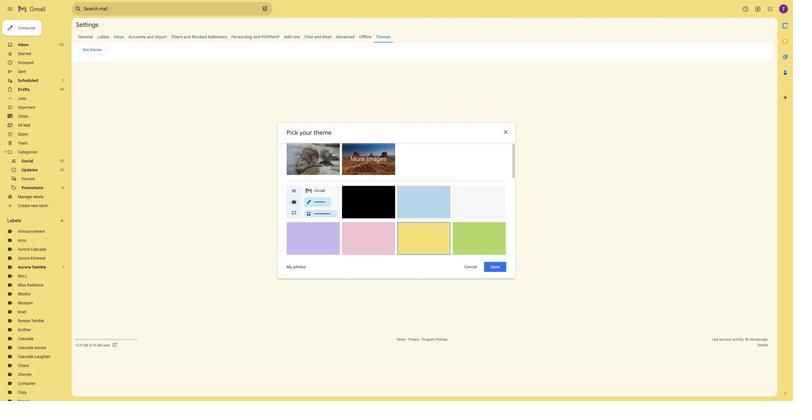 Task type: locate. For each thing, give the bounding box(es) containing it.
110
[[59, 43, 64, 47]]

inbox for inbox link in the labels navigation
[[18, 42, 29, 47]]

and for accounts
[[147, 34, 154, 39]]

blue option
[[398, 186, 451, 223]]

offline link
[[359, 34, 372, 39]]

cherish
[[18, 372, 32, 377]]

of
[[89, 343, 92, 347]]

search mail image
[[73, 4, 83, 14]]

blossom link
[[18, 301, 33, 306]]

categories link
[[18, 150, 37, 155]]

0 horizontal spatial inbox link
[[18, 42, 29, 47]]

settings image
[[755, 6, 762, 12]]

manage labels
[[18, 194, 44, 199]]

48
[[60, 87, 64, 91]]

blue
[[401, 218, 408, 222]]

twinkle down ethereal
[[32, 265, 46, 270]]

details link
[[758, 343, 768, 347]]

less
[[18, 96, 26, 101]]

4 and from the left
[[315, 34, 321, 39]]

ago
[[763, 338, 768, 342]]

addresses
[[208, 34, 227, 39]]

1 vertical spatial labels
[[7, 218, 21, 224]]

bliss
[[18, 283, 26, 288]]

less button
[[0, 94, 67, 103]]

pick
[[287, 129, 298, 136]]

2 and from the left
[[184, 34, 191, 39]]

labels
[[97, 34, 109, 39], [7, 218, 21, 224]]

rose option
[[342, 222, 395, 259]]

add-ons link
[[284, 34, 300, 39]]

0 horizontal spatial labels
[[7, 218, 21, 224]]

pick your theme heading
[[287, 129, 332, 136]]

wasabi
[[456, 254, 468, 259]]

bliss radiance
[[18, 283, 43, 288]]

cascade aurora link
[[18, 345, 46, 350]]

inbox right labels link
[[114, 34, 124, 39]]

1 gb from the left
[[83, 343, 88, 347]]

0 horizontal spatial inbox
[[18, 42, 29, 47]]

ethereal
[[31, 256, 46, 261]]

aurora for aurora twinkle
[[18, 265, 31, 270]]

follow link to manage storage image
[[112, 343, 118, 348]]

chat and meet link
[[305, 34, 332, 39]]

inbox
[[114, 34, 124, 39], [18, 42, 29, 47]]

twinkle
[[32, 265, 46, 270], [31, 319, 44, 324]]

0 horizontal spatial ·
[[407, 338, 408, 342]]

filters
[[172, 34, 183, 39]]

announcement
[[18, 229, 45, 234]]

policies
[[436, 338, 448, 342]]

blossom
[[18, 301, 33, 306]]

settings
[[76, 21, 98, 28]]

spam link
[[18, 132, 28, 137]]

labels down "create"
[[7, 218, 21, 224]]

details
[[758, 343, 768, 347]]

aurora ethereal link
[[18, 256, 46, 261]]

soft
[[456, 218, 463, 222]]

default option
[[287, 186, 340, 223]]

0 vertical spatial twinkle
[[32, 265, 46, 270]]

filters and blocked addresses
[[172, 34, 227, 39]]

privacy link
[[409, 338, 420, 342]]

0 vertical spatial labels
[[97, 34, 109, 39]]

inbox for inbox link to the right
[[114, 34, 124, 39]]

· right privacy
[[421, 338, 421, 342]]

chats
[[18, 114, 28, 119]]

updates link
[[22, 168, 38, 173]]

cascade for cascade laughter
[[18, 354, 33, 359]]

pick your theme alert dialog
[[278, 123, 516, 279]]

chat
[[305, 34, 314, 39]]

labels right general link
[[97, 34, 109, 39]]

more images button
[[342, 142, 395, 175]]

cascade for cascade aurora
[[18, 345, 33, 350]]

forums
[[22, 176, 35, 182]]

cancel
[[465, 264, 477, 269]]

3 and from the left
[[253, 34, 260, 39]]

radiance
[[27, 283, 43, 288]]

gb right 15
[[97, 343, 102, 347]]

18
[[746, 338, 749, 342]]

0 vertical spatial inbox link
[[114, 34, 124, 39]]

1 vertical spatial twinkle
[[31, 319, 44, 324]]

labels inside navigation
[[7, 218, 21, 224]]

activity:
[[733, 338, 745, 342]]

scheduled
[[18, 78, 38, 83]]

1 horizontal spatial inbox
[[114, 34, 124, 39]]

tab list
[[778, 18, 794, 381]]

all mail link
[[18, 123, 30, 128]]

mustard option
[[398, 222, 451, 259]]

1 horizontal spatial labels
[[97, 34, 109, 39]]

None search field
[[72, 2, 273, 16]]

cascade aurora
[[18, 345, 46, 350]]

2
[[62, 78, 64, 83]]

and right chat
[[315, 34, 321, 39]]

brad
[[18, 310, 26, 315]]

inbox inside labels navigation
[[18, 42, 29, 47]]

· right terms
[[407, 338, 408, 342]]

inbox up starred link
[[18, 42, 29, 47]]

1 and from the left
[[147, 34, 154, 39]]

gb left of
[[83, 343, 88, 347]]

1 horizontal spatial gb
[[97, 343, 102, 347]]

inbox link right labels link
[[114, 34, 124, 39]]

and for chat
[[315, 34, 321, 39]]

cascade laughter
[[18, 354, 50, 359]]

8
[[62, 186, 64, 190]]

aurora up aurora twinkle
[[18, 256, 30, 261]]

0 vertical spatial inbox
[[114, 34, 124, 39]]

lavender option
[[287, 222, 340, 259]]

1 horizontal spatial ·
[[421, 338, 421, 342]]

and left the pop/imap
[[253, 34, 260, 39]]

aurora down arno
[[18, 247, 30, 252]]

cascade down cascade link at the left bottom
[[18, 345, 33, 350]]

cascade up chaos at bottom
[[18, 354, 33, 359]]

1 vertical spatial inbox
[[18, 42, 29, 47]]

labels for labels link
[[97, 34, 109, 39]]

wasabi option
[[453, 222, 506, 259]]

create new label
[[18, 203, 48, 208]]

and left import
[[147, 34, 154, 39]]

add-ons
[[284, 34, 300, 39]]

advanced search options image
[[260, 3, 271, 14]]

twinkle right breeze at the left bottom of the page
[[31, 319, 44, 324]]

inbox link
[[114, 34, 124, 39], [18, 42, 29, 47]]

important link
[[18, 105, 35, 110]]

my photos
[[287, 264, 306, 269]]

offline
[[359, 34, 372, 39]]

main menu image
[[7, 6, 13, 12]]

chats link
[[18, 114, 28, 119]]

gb
[[83, 343, 88, 347], [97, 343, 102, 347]]

snoozed link
[[18, 60, 33, 65]]

labels
[[33, 194, 44, 199]]

social
[[22, 159, 33, 164]]

accounts and import
[[129, 34, 167, 39]]

and right filters
[[184, 34, 191, 39]]

aurora up ball link
[[18, 265, 31, 270]]

arno link
[[18, 238, 26, 243]]

0 horizontal spatial gb
[[83, 343, 88, 347]]

gmail image
[[18, 3, 48, 15]]

laughter
[[34, 354, 50, 359]]

cascade
[[31, 247, 46, 252], [18, 336, 33, 341], [18, 345, 33, 350], [18, 354, 33, 359]]

pop/imap
[[261, 34, 280, 39]]

snoozed
[[18, 60, 33, 65]]

footer
[[72, 337, 774, 348]]

your
[[300, 129, 312, 136]]

labels navigation
[[0, 18, 72, 401]]

cascade down brother
[[18, 336, 33, 341]]

1 vertical spatial inbox link
[[18, 42, 29, 47]]

computer link
[[18, 381, 36, 386]]

inbox link up starred link
[[18, 42, 29, 47]]

filters and blocked addresses link
[[172, 34, 227, 39]]

animals
[[290, 174, 303, 179]]



Task type: describe. For each thing, give the bounding box(es) containing it.
aurora up laughter
[[34, 345, 46, 350]]

minutes
[[750, 338, 762, 342]]

and for forwarding
[[253, 34, 260, 39]]

breeze
[[18, 319, 30, 324]]

dark
[[346, 218, 353, 222]]

1 horizontal spatial inbox link
[[114, 34, 124, 39]]

forwarding
[[232, 34, 252, 39]]

terms
[[397, 338, 406, 342]]

import
[[155, 34, 167, 39]]

create new label link
[[18, 203, 48, 208]]

create
[[18, 203, 30, 208]]

trash
[[18, 141, 28, 146]]

2 gb from the left
[[97, 343, 102, 347]]

program policies link
[[422, 338, 448, 342]]

footer containing terms
[[72, 337, 774, 348]]

breeze twinkle
[[18, 319, 44, 324]]

sent
[[18, 69, 26, 74]]

save button
[[484, 262, 507, 272]]

more images
[[351, 155, 387, 163]]

privacy
[[409, 338, 420, 342]]

aurora for aurora ethereal
[[18, 256, 30, 261]]

general
[[78, 34, 93, 39]]

add-
[[284, 34, 294, 39]]

inbox link inside labels navigation
[[18, 42, 29, 47]]

chaos
[[18, 363, 29, 368]]

sent link
[[18, 69, 26, 74]]

0.27 gb of 15 gb used
[[76, 343, 110, 347]]

themes link
[[376, 34, 391, 39]]

meet
[[322, 34, 332, 39]]

drafts link
[[18, 87, 30, 92]]

default
[[290, 218, 302, 222]]

compose
[[18, 25, 35, 30]]

categories
[[18, 150, 37, 155]]

last account activity: 18 minutes ago details
[[712, 338, 768, 347]]

aurora twinkle
[[18, 265, 46, 270]]

new
[[31, 203, 38, 208]]

mail
[[23, 123, 30, 128]]

cascade up ethereal
[[31, 247, 46, 252]]

mustard
[[402, 254, 415, 258]]

breeze twinkle link
[[18, 319, 44, 324]]

ball link
[[18, 274, 27, 279]]

promotions
[[22, 185, 43, 190]]

general link
[[78, 34, 93, 39]]

cascade for cascade link at the left bottom
[[18, 336, 33, 341]]

all
[[18, 123, 22, 128]]

dark option
[[342, 186, 395, 223]]

cozy
[[18, 390, 27, 395]]

updates
[[22, 168, 38, 173]]

cascade link
[[18, 336, 33, 341]]

aurora for aurora cascade
[[18, 247, 30, 252]]

15
[[93, 343, 96, 347]]

images
[[367, 155, 387, 163]]

labels heading
[[7, 218, 59, 224]]

cherish link
[[18, 372, 32, 377]]

forwarding and pop/imap link
[[232, 34, 280, 39]]

used
[[102, 343, 110, 347]]

advanced link
[[336, 34, 355, 39]]

scheduled link
[[18, 78, 38, 83]]

aurora cascade link
[[18, 247, 46, 252]]

aurora ethereal
[[18, 256, 46, 261]]

forwarding and pop/imap
[[232, 34, 280, 39]]

2 · from the left
[[421, 338, 421, 342]]

all mail
[[18, 123, 30, 128]]

labels for labels heading
[[7, 218, 21, 224]]

forums link
[[22, 176, 35, 182]]

cascade laughter link
[[18, 354, 50, 359]]

accounts
[[129, 34, 146, 39]]

1 · from the left
[[407, 338, 408, 342]]

computer
[[18, 381, 36, 386]]

arno
[[18, 238, 26, 243]]

ball
[[18, 274, 27, 279]]

terms link
[[397, 338, 406, 342]]

more
[[351, 155, 365, 163]]

blocked
[[192, 34, 207, 39]]

brother link
[[18, 327, 31, 333]]

and for filters
[[184, 34, 191, 39]]

32
[[60, 159, 64, 163]]

0.27
[[76, 343, 83, 347]]

important
[[18, 105, 35, 110]]

cozy link
[[18, 390, 27, 395]]

terms · privacy · program policies
[[397, 338, 448, 342]]

soft gray option
[[453, 186, 506, 223]]

labels link
[[97, 34, 109, 39]]

aurora twinkle link
[[18, 265, 46, 270]]

announcement link
[[18, 229, 45, 234]]

1
[[63, 265, 64, 269]]

animals option
[[287, 142, 340, 179]]

promotions link
[[22, 185, 43, 190]]

twinkle for breeze twinkle
[[31, 319, 44, 324]]

ons
[[294, 34, 300, 39]]

my photos button
[[282, 262, 311, 272]]

twinkle for aurora twinkle
[[32, 265, 46, 270]]

theme
[[314, 129, 332, 136]]

accounts and import link
[[129, 34, 167, 39]]



Task type: vqa. For each thing, say whether or not it's contained in the screenshot.
Forums link
yes



